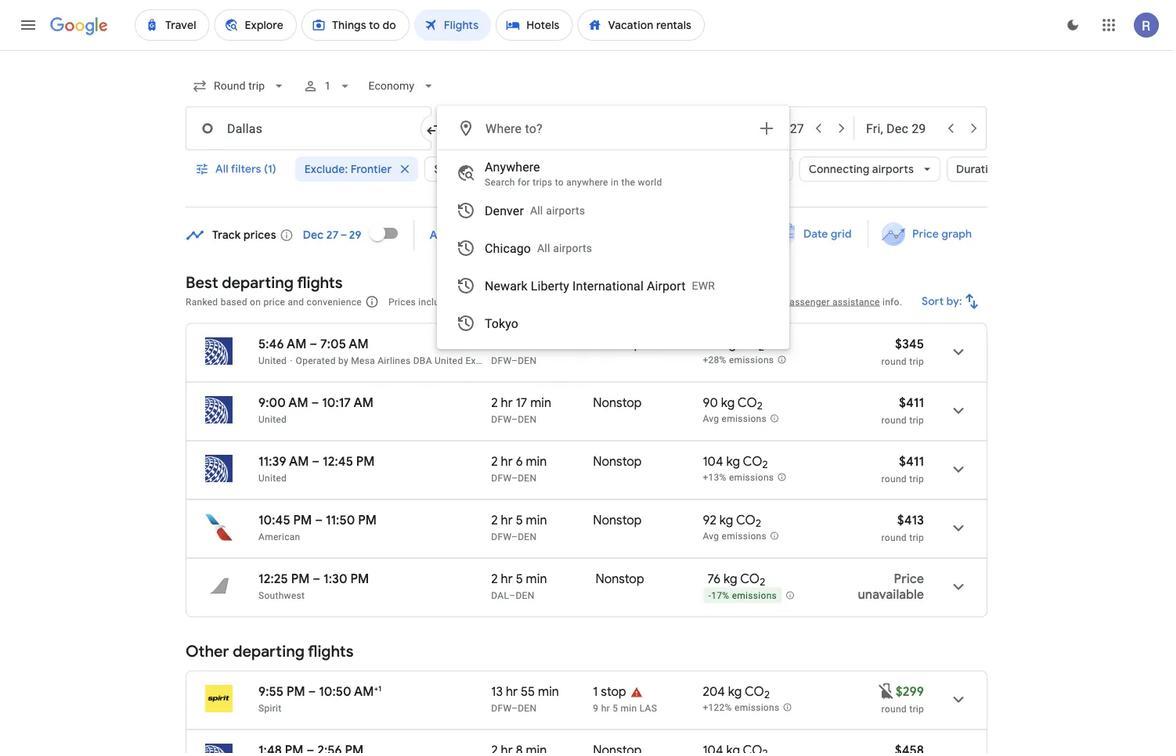 Task type: vqa. For each thing, say whether or not it's contained in the screenshot.
4.5
no



Task type: locate. For each thing, give the bounding box(es) containing it.
5
[[516, 512, 523, 528], [516, 571, 523, 587], [613, 703, 618, 714]]

price left flight details. leaves dallas love field airport at 12:25 pm on wednesday, december 27 and arrives at denver international airport at 1:30 pm on wednesday, december 27. image
[[894, 571, 925, 587]]

hr left 17
[[501, 395, 513, 411]]

price
[[573, 162, 600, 176], [913, 227, 939, 241], [894, 571, 925, 587]]

0 vertical spatial departing
[[222, 273, 294, 293]]

dfw inside 2 hr 5 min dfw – den
[[491, 532, 512, 543]]

track
[[212, 228, 241, 242]]

None text field
[[186, 107, 432, 150]]

kg right 118
[[723, 336, 737, 352]]

hr for 11:50 pm
[[501, 512, 513, 528]]

co for 76
[[741, 571, 760, 587]]

co for 118
[[739, 336, 759, 352]]

united inside 11:39 am – 12:45 pm united
[[259, 473, 287, 484]]

round down $411 text box
[[882, 415, 907, 426]]

all left filters
[[215, 162, 229, 176]]

trip down 411 us dollars text field
[[910, 474, 925, 485]]

$411 left flight details. leaves dallas/fort worth international airport at 9:00 am on wednesday, december 27 and arrives at denver international airport at 10:17 am on wednesday, december 27. image
[[900, 395, 925, 411]]

min inside 2 hr 5 min dfw – den
[[526, 512, 547, 528]]

2 avg emissions from the top
[[703, 531, 767, 542]]

Arrival time: 12:45 PM. text field
[[323, 454, 375, 470]]

– inside 13 hr 55 min dfw – den
[[512, 703, 518, 714]]

1 $411 from the top
[[900, 395, 925, 411]]

kg inside "92 kg co 2"
[[720, 512, 734, 528]]

9
[[593, 703, 599, 714]]

hr
[[501, 336, 513, 352], [501, 395, 513, 411], [501, 454, 513, 470], [501, 512, 513, 528], [501, 571, 513, 587], [506, 684, 518, 700], [601, 703, 610, 714]]

hr right 13
[[506, 684, 518, 700]]

for down liberty
[[548, 297, 560, 308]]

1 vertical spatial all
[[530, 204, 543, 217]]

0 vertical spatial total duration 2 hr 5 min. element
[[491, 512, 593, 531]]

airports down to
[[546, 204, 585, 217]]

fees down liberty
[[526, 297, 545, 308]]

0 vertical spatial avg emissions
[[703, 414, 767, 425]]

2 dfw from the top
[[491, 414, 512, 425]]

2 round from the top
[[882, 415, 907, 426]]

Arrival time: 7:05 AM. text field
[[320, 336, 369, 352]]

co for 104
[[743, 454, 763, 470]]

dfw up 2 hr 5 min dal – den
[[491, 532, 512, 543]]

passenger
[[784, 297, 830, 308]]

1 vertical spatial avg
[[703, 531, 719, 542]]

– left 10:17
[[311, 395, 319, 411]]

price for price graph
[[913, 227, 939, 241]]

dal
[[491, 590, 509, 601]]

3 trip from the top
[[910, 474, 925, 485]]

include
[[419, 297, 450, 308]]

trip down $411 text box
[[910, 415, 925, 426]]

den inside 2 hr 5 min dfw – den
[[518, 532, 537, 543]]

to?
[[525, 121, 543, 136]]

1 dfw from the top
[[491, 355, 512, 366]]

1 inside 9:55 pm – 10:50 am + 1
[[378, 684, 382, 694]]

92
[[703, 512, 717, 528]]

min
[[531, 336, 552, 352], [531, 395, 552, 411], [526, 454, 547, 470], [526, 512, 547, 528], [526, 571, 547, 587], [538, 684, 559, 700], [621, 703, 637, 714]]

2 $411 from the top
[[900, 454, 925, 470]]

dfw inside the "2 hr 6 min dfw – den"
[[491, 473, 512, 484]]

am
[[287, 336, 307, 352], [349, 336, 369, 352], [288, 395, 308, 411], [354, 395, 374, 411], [289, 454, 309, 470], [354, 684, 374, 700]]

2 trip from the top
[[910, 415, 925, 426]]

2 inside the 76 kg co 2
[[760, 576, 766, 589]]

united down 11:39
[[259, 473, 287, 484]]

$411 round trip for 90
[[882, 395, 925, 426]]

-
[[709, 591, 712, 602]]

date grid button
[[763, 220, 865, 248]]

12:25 pm – 1:30 pm southwest
[[259, 571, 369, 601]]

airlines
[[378, 355, 411, 366]]

dfw down tokyo
[[491, 355, 512, 366]]

2 inside "2 hr 19 min dfw – den"
[[491, 336, 498, 352]]

departing for other
[[233, 642, 305, 662]]

emissions down "204 kg co 2"
[[735, 703, 780, 714]]

1 vertical spatial $411 round trip
[[882, 454, 925, 485]]

kg
[[723, 336, 737, 352], [721, 395, 735, 411], [727, 454, 740, 470], [720, 512, 734, 528], [724, 571, 738, 587], [728, 684, 742, 700]]

2 vertical spatial 5
[[613, 703, 618, 714]]

price up anywhere
[[573, 162, 600, 176]]

kg for 92
[[720, 512, 734, 528]]

united
[[259, 355, 287, 366], [435, 355, 463, 366], [259, 414, 287, 425], [259, 473, 287, 484]]

den inside 2 hr 5 min dal – den
[[516, 590, 535, 601]]

0 vertical spatial $411
[[900, 395, 925, 411]]

411 US dollars text field
[[900, 395, 925, 411]]

trip down "$299" text box
[[910, 704, 925, 715]]

5 down 2 hr 5 min dfw – den
[[516, 571, 523, 587]]

co for 90
[[738, 395, 757, 411]]

2 right 92
[[756, 517, 762, 531]]

assistance
[[833, 297, 880, 308]]

2 vertical spatial airports
[[553, 242, 593, 255]]

3 dfw from the top
[[491, 473, 512, 484]]

any dates
[[430, 228, 483, 242]]

1 vertical spatial +
[[374, 684, 378, 694]]

for inside anywhere search for trips to anywhere in the world
[[518, 177, 530, 188]]

$413
[[898, 512, 925, 528]]

min for 90
[[531, 395, 552, 411]]

avg down 90
[[703, 414, 719, 425]]

am right 11:39
[[289, 454, 309, 470]]

departing up on
[[222, 273, 294, 293]]

departing up 9:55
[[233, 642, 305, 662]]

nonstop flight. element
[[593, 336, 642, 355], [593, 395, 642, 413], [593, 454, 642, 472], [593, 512, 642, 531], [596, 571, 645, 590], [593, 743, 642, 754]]

1 total duration 2 hr 5 min. element from the top
[[491, 512, 593, 531]]

den for 1:30
[[516, 590, 535, 601]]

dfw for 2 hr 6 min
[[491, 473, 512, 484]]

345 US dollars text field
[[895, 336, 925, 352]]

– left 11:50
[[315, 512, 323, 528]]

connecting
[[809, 162, 870, 176]]

nonstop flight. element for 118
[[593, 336, 642, 355]]

trip inside $345 round trip
[[910, 356, 925, 367]]

emissions down '104 kg co 2'
[[729, 473, 774, 484]]

2 left 17
[[491, 395, 498, 411]]

hr left 6
[[501, 454, 513, 470]]

1 vertical spatial avg emissions
[[703, 531, 767, 542]]

– up operated
[[310, 336, 317, 352]]

204 kg co 2
[[703, 684, 770, 702]]

1 vertical spatial total duration 2 hr 5 min. element
[[491, 571, 596, 590]]

min for 92
[[526, 512, 547, 528]]

$411 left flight details. leaves dallas/fort worth international airport at 11:39 am on wednesday, december 27 and arrives at denver international airport at 12:45 pm on wednesday, december 27. image
[[900, 454, 925, 470]]

price inside "popup button"
[[573, 162, 600, 176]]

round inside $413 round trip
[[882, 532, 907, 543]]

None search field
[[186, 67, 1028, 349]]

90 kg co 2
[[703, 395, 763, 413]]

Arrival time: 2:56 PM. text field
[[317, 743, 364, 754]]

– down the total duration 13 hr 55 min. element in the bottom of the page
[[512, 703, 518, 714]]

2 down the "2 hr 6 min dfw – den"
[[491, 512, 498, 528]]

am up mesa
[[349, 336, 369, 352]]

12:45
[[323, 454, 353, 470]]

0 vertical spatial all
[[215, 162, 229, 176]]

9:00 am – 10:17 am united
[[259, 395, 374, 425]]

5 dfw from the top
[[491, 703, 512, 714]]

den inside 2 hr 17 min dfw – den
[[518, 414, 537, 425]]

learn more about ranking image
[[365, 295, 379, 309]]

all inside chicago all airports
[[537, 242, 550, 255]]

flights up 'convenience'
[[297, 273, 343, 293]]

2 total duration 2 hr 5 min. element from the top
[[491, 571, 596, 590]]

southwest
[[259, 590, 305, 601]]

+ right taxes
[[518, 297, 524, 308]]

airports inside denver all airports
[[546, 204, 585, 217]]

taxes
[[492, 297, 515, 308]]

total duration 2 hr 6 min. element
[[491, 454, 593, 472]]

den for 10:17
[[518, 414, 537, 425]]

$411 round trip up 413 us dollars text field
[[882, 454, 925, 485]]

price inside price unavailable
[[894, 571, 925, 587]]

price unavailable
[[858, 571, 925, 603]]

0 vertical spatial avg
[[703, 414, 719, 425]]

hr up dal
[[501, 571, 513, 587]]

list box containing anywhere
[[438, 150, 789, 349]]

for inside main content
[[548, 297, 560, 308]]

den down '55'
[[518, 703, 537, 714]]

0 vertical spatial $411 round trip
[[882, 395, 925, 426]]

total duration 2 hr 5 min. element for 92
[[491, 512, 593, 531]]

– down 17
[[512, 414, 518, 425]]

emissions down 90 kg co 2
[[722, 414, 767, 425]]

kg up the +13% emissions
[[727, 454, 740, 470]]

dec
[[303, 228, 324, 242]]

airports inside chicago all airports
[[553, 242, 593, 255]]

leaves dallas/fort worth international airport at 11:39 am on wednesday, december 27 and arrives at denver international airport at 12:45 pm on wednesday, december 27. element
[[259, 454, 375, 470]]

nonstop flight. element for 92
[[593, 512, 642, 531]]

9:55
[[259, 684, 284, 700]]

1 vertical spatial $411
[[900, 454, 925, 470]]

all down trips
[[530, 204, 543, 217]]

hr inside the "2 hr 6 min dfw – den"
[[501, 454, 513, 470]]

emissions for 204
[[735, 703, 780, 714]]

co inside 118 kg co 2
[[739, 336, 759, 352]]

round down 411 us dollars text field
[[882, 474, 907, 485]]

dfw for 2 hr 19 min
[[491, 355, 512, 366]]

hr for 1:30 pm
[[501, 571, 513, 587]]

kg right 90
[[721, 395, 735, 411]]

0 vertical spatial price
[[573, 162, 600, 176]]

kg for 204
[[728, 684, 742, 700]]

pm right 9:55
[[287, 684, 305, 700]]

Departure time: 12:25 PM. text field
[[259, 571, 310, 587]]

2 up dal
[[491, 571, 498, 587]]

airports up liberty
[[553, 242, 593, 255]]

chicago
[[485, 241, 531, 256]]

co up the +13% emissions
[[743, 454, 763, 470]]

co inside '104 kg co 2'
[[743, 454, 763, 470]]

2 inside '104 kg co 2'
[[763, 459, 768, 472]]

9:55 pm – 10:50 am + 1
[[259, 684, 382, 700]]

dfw
[[491, 355, 512, 366], [491, 414, 512, 425], [491, 473, 512, 484], [491, 532, 512, 543], [491, 703, 512, 714]]

411 US dollars text field
[[900, 454, 925, 470]]

2 up the +28% emissions
[[759, 341, 765, 354]]

trip inside $413 round trip
[[910, 532, 925, 543]]

den down 19
[[518, 355, 537, 366]]

2
[[491, 336, 498, 352], [759, 341, 765, 354], [491, 395, 498, 411], [757, 400, 763, 413], [491, 454, 498, 470], [763, 459, 768, 472], [491, 512, 498, 528], [756, 517, 762, 531], [491, 571, 498, 587], [760, 576, 766, 589], [765, 689, 770, 702]]

round down 413 us dollars text field
[[882, 532, 907, 543]]

den down 6
[[518, 473, 537, 484]]

united inside "9:00 am – 10:17 am united"
[[259, 414, 287, 425]]

kg inside "204 kg co 2"
[[728, 684, 742, 700]]

kg inside '104 kg co 2'
[[727, 454, 740, 470]]

Arrival time: 11:50 PM. text field
[[326, 512, 377, 528]]

0 horizontal spatial +
[[374, 684, 378, 694]]

trip down 413 us dollars text field
[[910, 532, 925, 543]]

0 vertical spatial for
[[518, 177, 530, 188]]

12:25
[[259, 571, 288, 587]]

flight details. leaves dallas/fort worth international airport at 9:55 pm on wednesday, december 27 and arrives at denver international airport at 10:50 am on thursday, december 28. image
[[940, 681, 978, 719]]

round down $345 at the right top of the page
[[882, 356, 907, 367]]

world
[[638, 177, 663, 188]]

2 up +122% emissions
[[765, 689, 770, 702]]

kg inside 90 kg co 2
[[721, 395, 735, 411]]

leaves dallas/fort worth international airport at 10:45 pm on wednesday, december 27 and arrives at denver international airport at 11:50 pm on wednesday, december 27. element
[[259, 512, 377, 528]]

chicago all airports
[[485, 241, 593, 256]]

leaves dallas/fort worth international airport at 9:55 pm on wednesday, december 27 and arrives at denver international airport at 10:50 am on thursday, december 28. element
[[259, 684, 382, 700]]

total duration 2 hr 5 min. element
[[491, 512, 593, 531], [491, 571, 596, 590]]

$345 round trip
[[882, 336, 925, 367]]

90
[[703, 395, 718, 411]]

all for denver
[[530, 204, 543, 217]]

nonstop for 118
[[593, 336, 642, 352]]

5 inside 2 hr 5 min dal – den
[[516, 571, 523, 587]]

round down this price for this flight doesn't include overhead bin access. if you need a carry-on bag, use the bags filter to update prices. image
[[882, 704, 907, 715]]

round trip
[[882, 704, 925, 715]]

trip for 104
[[910, 474, 925, 485]]

co right 92
[[736, 512, 756, 528]]

Arrival time: 10:50 AM on  Thursday, December 28. text field
[[319, 684, 382, 700]]

based
[[221, 297, 247, 308]]

min inside the "2 hr 6 min dfw – den"
[[526, 454, 547, 470]]

Departure time: 9:55 PM. text field
[[259, 684, 305, 700]]

0 horizontal spatial for
[[518, 177, 530, 188]]

emissions down the 76 kg co 2
[[732, 591, 777, 602]]

$411 for 90
[[900, 395, 925, 411]]

hr inside "2 hr 19 min dfw – den"
[[501, 336, 513, 352]]

– down 2 hr 5 min dfw – den
[[509, 590, 516, 601]]

1 vertical spatial 5
[[516, 571, 523, 587]]

flight details. leaves dallas/fort worth international airport at 9:00 am on wednesday, december 27 and arrives at denver international airport at 10:17 am on wednesday, december 27. image
[[940, 392, 978, 430]]

round inside $345 round trip
[[882, 356, 907, 367]]

4 trip from the top
[[910, 532, 925, 543]]

pm right 10:45
[[293, 512, 312, 528]]

times
[[642, 162, 673, 176]]

2 inside 90 kg co 2
[[757, 400, 763, 413]]

hr inside 2 hr 5 min dal – den
[[501, 571, 513, 587]]

min right 6
[[526, 454, 547, 470]]

– left 12:45
[[312, 454, 320, 470]]

2 vertical spatial price
[[894, 571, 925, 587]]

den for 11:50
[[518, 532, 537, 543]]

2 inside "92 kg co 2"
[[756, 517, 762, 531]]

+13%
[[703, 473, 727, 484]]

co inside "92 kg co 2"
[[736, 512, 756, 528]]

– left '10:50'
[[308, 684, 316, 700]]

all right chicago
[[537, 242, 550, 255]]

fees
[[526, 297, 545, 308], [713, 297, 732, 308]]

newark liberty international airport (ewr), from your search history option
[[438, 267, 789, 305]]

1 avg from the top
[[703, 414, 719, 425]]

hr for 12:45 pm
[[501, 454, 513, 470]]

dfw inside 13 hr 55 min dfw – den
[[491, 703, 512, 714]]

list box
[[438, 150, 789, 349]]

hr left 19
[[501, 336, 513, 352]]

co up -17% emissions
[[741, 571, 760, 587]]

den inside 13 hr 55 min dfw – den
[[518, 703, 537, 714]]

1 inside 'element'
[[593, 684, 598, 700]]

trip down $345 at the right top of the page
[[910, 356, 925, 367]]

leaves dallas/fort worth international airport at 5:46 am on wednesday, december 27 and arrives at denver international airport at 7:05 am on wednesday, december 27. element
[[259, 336, 369, 352]]

round for 90
[[882, 415, 907, 426]]

10:50
[[319, 684, 352, 700]]

den up 2 hr 5 min dal – den
[[518, 532, 537, 543]]

trip
[[910, 356, 925, 367], [910, 415, 925, 426], [910, 474, 925, 485], [910, 532, 925, 543], [910, 704, 925, 715]]

kg inside 118 kg co 2
[[723, 336, 737, 352]]

price for price unavailable
[[894, 571, 925, 587]]

min left las
[[621, 703, 637, 714]]

19
[[516, 336, 528, 352]]

1 vertical spatial departing
[[233, 642, 305, 662]]

– left 1:30
[[313, 571, 321, 587]]

min right '55'
[[538, 684, 559, 700]]

emissions for 118
[[729, 355, 774, 366]]

trip for 118
[[910, 356, 925, 367]]

0 vertical spatial flights
[[297, 273, 343, 293]]

1 vertical spatial airports
[[546, 204, 585, 217]]

emissions for 92
[[722, 531, 767, 542]]

–
[[310, 336, 317, 352], [512, 355, 518, 366], [311, 395, 319, 411], [512, 414, 518, 425], [312, 454, 320, 470], [512, 473, 518, 484], [315, 512, 323, 528], [512, 532, 518, 543], [313, 571, 321, 587], [509, 590, 516, 601], [308, 684, 316, 700], [512, 703, 518, 714]]

den inside the "2 hr 6 min dfw – den"
[[518, 473, 537, 484]]

10:45 pm – 11:50 pm american
[[259, 512, 377, 543]]

all filters (1) button
[[186, 150, 289, 188]]

1 stop
[[593, 684, 627, 700]]

total duration 2 hr 5 min. element down the "2 hr 6 min dfw – den"
[[491, 512, 593, 531]]

list box inside enter your destination dialog
[[438, 150, 789, 349]]

2 up express
[[491, 336, 498, 352]]

0 vertical spatial airports
[[873, 162, 914, 176]]

dfw inside 2 hr 17 min dfw – den
[[491, 414, 512, 425]]

5 for 1:30 pm
[[516, 571, 523, 587]]

dfw down total duration 2 hr 17 min. element
[[491, 414, 512, 425]]

5 down 1 stop flight. 'element'
[[613, 703, 618, 714]]

layover (1 of 1) is a 9 hr 5 min overnight layover at harry reid international airport in las vegas. element
[[593, 702, 695, 715]]

0 vertical spatial +
[[518, 297, 524, 308]]

1 horizontal spatial for
[[548, 297, 560, 308]]

main content
[[186, 215, 988, 754]]

4 dfw from the top
[[491, 532, 512, 543]]

other departing flights
[[186, 642, 354, 662]]

4 round from the top
[[882, 532, 907, 543]]

1 horizontal spatial +
[[518, 297, 524, 308]]

min inside 2 hr 5 min dal – den
[[526, 571, 547, 587]]

kg inside the 76 kg co 2
[[724, 571, 738, 587]]

2 hr 6 min dfw – den
[[491, 454, 547, 484]]

all inside denver all airports
[[530, 204, 543, 217]]

den right dal
[[516, 590, 535, 601]]

airports inside popup button
[[873, 162, 914, 176]]

co inside the 76 kg co 2
[[741, 571, 760, 587]]

nonstop flight. element for 104
[[593, 454, 642, 472]]

104 kg co 2
[[703, 454, 768, 472]]

hr inside 2 hr 17 min dfw – den
[[501, 395, 513, 411]]

0 horizontal spatial fees
[[526, 297, 545, 308]]

2 hr 5 min dfw – den
[[491, 512, 547, 543]]

hr inside 13 hr 55 min dfw – den
[[506, 684, 518, 700]]

2 vertical spatial all
[[537, 242, 550, 255]]

$411
[[900, 395, 925, 411], [900, 454, 925, 470]]

kg right 92
[[720, 512, 734, 528]]

co right 90
[[738, 395, 757, 411]]

pm right 12:45
[[356, 454, 375, 470]]

204
[[703, 684, 725, 700]]

min inside 13 hr 55 min dfw – den
[[538, 684, 559, 700]]

2 inside 2 hr 17 min dfw – den
[[491, 395, 498, 411]]

5 inside 2 hr 5 min dfw – den
[[516, 512, 523, 528]]

hr inside 2 hr 5 min dfw – den
[[501, 512, 513, 528]]

dfw inside "2 hr 19 min dfw – den"
[[491, 355, 512, 366]]

dfw down 13
[[491, 703, 512, 714]]

1 trip from the top
[[910, 356, 925, 367]]

avg emissions down 90 kg co 2
[[703, 414, 767, 425]]

co inside "204 kg co 2"
[[745, 684, 765, 700]]

ewr
[[692, 279, 715, 292]]

co inside 90 kg co 2
[[738, 395, 757, 411]]

united for 10:17
[[259, 414, 287, 425]]

enter your destination dialog
[[437, 106, 790, 349]]

price inside button
[[913, 227, 939, 241]]

emissions down 118 kg co 2
[[729, 355, 774, 366]]

1 avg emissions from the top
[[703, 414, 767, 425]]

17
[[516, 395, 528, 411]]

5 trip from the top
[[910, 704, 925, 715]]

2 right 90
[[757, 400, 763, 413]]

11:39 am – 12:45 pm united
[[259, 454, 375, 484]]

nonstop for 76
[[596, 571, 645, 587]]

min inside "2 hr 19 min dfw – den"
[[531, 336, 552, 352]]

1 $411 round trip from the top
[[882, 395, 925, 426]]

3 round from the top
[[882, 474, 907, 485]]

+28% emissions
[[703, 355, 774, 366]]

min for 118
[[531, 336, 552, 352]]

+ inside 9:55 pm – 10:50 am + 1
[[374, 684, 378, 694]]

unavailable
[[858, 587, 925, 603]]

departing
[[222, 273, 294, 293], [233, 642, 305, 662]]

5 down the "2 hr 6 min dfw – den"
[[516, 512, 523, 528]]

hr for 7:05 am
[[501, 336, 513, 352]]

1:30
[[324, 571, 348, 587]]

denver (all airports), from your search history option
[[438, 192, 789, 230]]

am inside 11:39 am – 12:45 pm united
[[289, 454, 309, 470]]

– inside 2 hr 5 min dal – den
[[509, 590, 516, 601]]

min for 104
[[526, 454, 547, 470]]

Departure time: 9:00 AM. text field
[[259, 395, 308, 411]]

avg emissions down "92 kg co 2"
[[703, 531, 767, 542]]

2 fees from the left
[[713, 297, 732, 308]]

flights for other departing flights
[[308, 642, 354, 662]]

min down the "2 hr 6 min dfw – den"
[[526, 512, 547, 528]]

price left graph
[[913, 227, 939, 241]]

co up the +28% emissions
[[739, 336, 759, 352]]

1 vertical spatial flights
[[308, 642, 354, 662]]

sort by: button
[[916, 283, 988, 320]]

None field
[[186, 72, 293, 100], [362, 72, 443, 100], [186, 72, 293, 100], [362, 72, 443, 100]]

united right dba
[[435, 355, 463, 366]]

leaves dallas/fort worth international airport at 1:48 pm on wednesday, december 27 and arrives at denver international airport at 2:56 pm on wednesday, december 27. element
[[259, 743, 364, 754]]

by:
[[947, 295, 963, 309]]

convenience
[[307, 297, 362, 308]]

1 vertical spatial price
[[913, 227, 939, 241]]

co
[[739, 336, 759, 352], [738, 395, 757, 411], [743, 454, 763, 470], [736, 512, 756, 528], [741, 571, 760, 587], [745, 684, 765, 700]]

2 inside "204 kg co 2"
[[765, 689, 770, 702]]

kg for 90
[[721, 395, 735, 411]]

0 vertical spatial 5
[[516, 512, 523, 528]]

min inside 2 hr 17 min dfw – den
[[531, 395, 552, 411]]

for down bags
[[518, 177, 530, 188]]

connecting airports
[[809, 162, 914, 176]]

1
[[325, 80, 331, 92], [563, 297, 568, 308], [378, 684, 382, 694], [593, 684, 598, 700]]

round for 118
[[882, 356, 907, 367]]

1 round from the top
[[882, 356, 907, 367]]

2 $411 round trip from the top
[[882, 454, 925, 485]]

1 vertical spatial for
[[548, 297, 560, 308]]

price graph button
[[872, 220, 985, 248]]

2 avg from the top
[[703, 531, 719, 542]]

this price for this flight doesn't include overhead bin access. if you need a carry-on bag, use the bags filter to update prices. image
[[877, 682, 896, 701]]

– up 2 hr 5 min dal – den
[[512, 532, 518, 543]]

kg right 76
[[724, 571, 738, 587]]

$411 round trip up 411 us dollars text field
[[882, 395, 925, 426]]

flights for best departing flights
[[297, 273, 343, 293]]

united for 12:45
[[259, 473, 287, 484]]

1 horizontal spatial fees
[[713, 297, 732, 308]]



Task type: describe. For each thing, give the bounding box(es) containing it.
flight details. leaves dallas/fort worth international airport at 5:46 am on wednesday, december 27 and arrives at denver international airport at 7:05 am on wednesday, december 27. image
[[940, 333, 978, 371]]

Return text field
[[867, 107, 939, 150]]

ranked
[[186, 297, 218, 308]]

anywhere
[[485, 159, 540, 174]]

bags button
[[496, 157, 558, 182]]

$411 round trip for 104
[[882, 454, 925, 485]]

airports for denver
[[546, 204, 585, 217]]

emissions for 90
[[722, 414, 767, 425]]

Departure time: 1:48 PM. text field
[[259, 743, 304, 754]]

change appearance image
[[1055, 6, 1092, 44]]

date grid
[[804, 227, 852, 241]]

Departure time: 5:46 AM. text field
[[259, 336, 307, 352]]

– inside "2 hr 19 min dfw – den"
[[512, 355, 518, 366]]

dates
[[453, 228, 483, 242]]

all for chicago
[[537, 242, 550, 255]]

hr for 10:50 am
[[506, 684, 518, 700]]

1 button
[[296, 67, 359, 105]]

co for 204
[[745, 684, 765, 700]]

total duration 13 hr 55 min. element
[[491, 684, 593, 702]]

operated by mesa airlines dba united express
[[296, 355, 500, 366]]

10:45
[[259, 512, 290, 528]]

flight details. leaves dallas/fort worth international airport at 11:39 am on wednesday, december 27 and arrives at denver international airport at 12:45 pm on wednesday, december 27. image
[[940, 451, 978, 489]]

am right '10:50'
[[354, 684, 374, 700]]

bag fees button
[[694, 297, 732, 308]]

min for 204
[[538, 684, 559, 700]]

dba
[[413, 355, 432, 366]]

-17% emissions
[[709, 591, 777, 602]]

am right 5:46
[[287, 336, 307, 352]]

times button
[[633, 157, 700, 182]]

total duration 2 hr 19 min. element
[[491, 336, 593, 355]]

price button
[[564, 157, 627, 182]]

where
[[486, 121, 522, 136]]

ranked based on price and convenience
[[186, 297, 362, 308]]

299 US dollars text field
[[896, 684, 925, 700]]

all filters (1)
[[215, 162, 276, 176]]

458 US dollars text field
[[895, 743, 925, 754]]

united for airlines
[[435, 355, 463, 366]]

none search field containing where to?
[[186, 67, 1028, 349]]

round for 92
[[882, 532, 907, 543]]

leaves dallas love field airport at 12:25 pm on wednesday, december 27 and arrives at denver international airport at 1:30 pm on wednesday, december 27. element
[[259, 571, 369, 587]]

pm inside 11:39 am – 12:45 pm united
[[356, 454, 375, 470]]

and
[[288, 297, 304, 308]]

connecting airports button
[[800, 150, 941, 188]]

flight details. leaves dallas love field airport at 12:25 pm on wednesday, december 27 and arrives at denver international airport at 1:30 pm on wednesday, december 27. image
[[940, 568, 978, 606]]

min for 76
[[526, 571, 547, 587]]

mesa
[[351, 355, 375, 366]]

trip for 92
[[910, 532, 925, 543]]

76
[[708, 571, 721, 587]]

avg emissions for 92
[[703, 531, 767, 542]]

anywhere
[[567, 177, 609, 188]]

stops
[[434, 162, 464, 176]]

+122%
[[703, 703, 732, 714]]

tokyo
[[485, 316, 519, 331]]

best departing flights
[[186, 273, 343, 293]]

118 kg co 2
[[703, 336, 765, 354]]

13 hr 55 min dfw – den
[[491, 684, 559, 714]]

main content containing best departing flights
[[186, 215, 988, 754]]

kg for 76
[[724, 571, 738, 587]]

pm right 11:50
[[358, 512, 377, 528]]

anywhere option
[[438, 154, 789, 192]]

departing for best
[[222, 273, 294, 293]]

prices
[[389, 297, 416, 308]]

den inside "2 hr 19 min dfw – den"
[[518, 355, 537, 366]]

$411 for 104
[[900, 454, 925, 470]]

denver all airports
[[485, 203, 585, 218]]

27 – 29
[[327, 228, 362, 242]]

nonstop for 92
[[593, 512, 642, 528]]

search
[[485, 177, 515, 188]]

learn more about tracked prices image
[[280, 228, 294, 242]]

– inside 10:45 pm – 11:50 pm american
[[315, 512, 323, 528]]

international
[[573, 279, 644, 293]]

the
[[622, 177, 636, 188]]

nonstop flight. element for 76
[[596, 571, 645, 590]]

track prices
[[212, 228, 276, 242]]

total duration 2 hr 5 min. element for 76
[[491, 571, 596, 590]]

nonstop for 104
[[593, 454, 642, 470]]

pm right 1:30
[[351, 571, 369, 587]]

any
[[430, 228, 450, 242]]

nonstop for 90
[[593, 395, 642, 411]]

17%
[[712, 591, 730, 602]]

1 inside popup button
[[325, 80, 331, 92]]

swap origin and destination. image
[[425, 119, 444, 138]]

2 inside the "2 hr 6 min dfw – den"
[[491, 454, 498, 470]]

stop
[[601, 684, 627, 700]]

bags
[[506, 162, 531, 176]]

leaves dallas/fort worth international airport at 9:00 am on wednesday, december 27 and arrives at denver international airport at 10:17 am on wednesday, december 27. element
[[259, 395, 374, 411]]

– inside the "2 hr 6 min dfw – den"
[[512, 473, 518, 484]]

– inside 2 hr 5 min dfw – den
[[512, 532, 518, 543]]

nonstop flight. element for 90
[[593, 395, 642, 413]]

am right 9:00
[[288, 395, 308, 411]]

2 inside 118 kg co 2
[[759, 341, 765, 354]]

2 hr 17 min dfw – den
[[491, 395, 552, 425]]

passenger assistance button
[[784, 297, 880, 308]]

duration
[[957, 162, 1002, 176]]

in
[[611, 177, 619, 188]]

denver
[[485, 203, 524, 218]]

stops button
[[425, 150, 490, 188]]

9 hr 5 min las
[[593, 703, 657, 714]]

operated
[[296, 355, 336, 366]]

frontier
[[351, 162, 392, 176]]

price for price
[[573, 162, 600, 176]]

– inside "9:00 am – 10:17 am united"
[[311, 395, 319, 411]]

1 stop flight. element
[[593, 684, 627, 702]]

avg for 92
[[703, 531, 719, 542]]

trips
[[533, 177, 553, 188]]

2 hr 19 min dfw – den
[[491, 336, 552, 366]]

price graph
[[913, 227, 972, 241]]

am right 10:17
[[354, 395, 374, 411]]

5 for 11:50 pm
[[516, 512, 523, 528]]

las
[[640, 703, 657, 714]]

bag fees
[[694, 297, 732, 308]]

total duration 2 hr 8 min. element
[[491, 743, 593, 754]]

graph
[[942, 227, 972, 241]]

american
[[259, 532, 300, 543]]

– inside the 12:25 pm – 1:30 pm southwest
[[313, 571, 321, 587]]

1 fees from the left
[[526, 297, 545, 308]]

flight details. leaves dallas/fort worth international airport at 10:45 pm on wednesday, december 27 and arrives at denver international airport at 11:50 pm on wednesday, december 27. image
[[940, 510, 978, 547]]

find the best price region
[[186, 215, 988, 261]]

2 hr 5 min dal – den
[[491, 571, 547, 601]]

5 round from the top
[[882, 704, 907, 715]]

loading results progress bar
[[0, 50, 1174, 53]]

7:05
[[320, 336, 346, 352]]

price
[[264, 297, 285, 308]]

chicago (all airports), from your search history option
[[438, 230, 789, 267]]

emissions for 104
[[729, 473, 774, 484]]

airport
[[647, 279, 686, 293]]

exclude: frontier
[[305, 162, 392, 176]]

sort
[[922, 295, 945, 309]]

104
[[703, 454, 724, 470]]

total duration 2 hr 17 min. element
[[491, 395, 593, 413]]

– inside 11:39 am – 12:45 pm united
[[312, 454, 320, 470]]

airports for chicago
[[553, 242, 593, 255]]

by
[[338, 355, 349, 366]]

dfw for 2 hr 5 min
[[491, 532, 512, 543]]

prices
[[244, 228, 276, 242]]

trip for 90
[[910, 415, 925, 426]]

kg for 118
[[723, 336, 737, 352]]

newark liberty international airport ewr
[[485, 279, 715, 293]]

sort by:
[[922, 295, 963, 309]]

tokyo, from your search history option
[[438, 305, 789, 342]]

exclude: frontier button
[[295, 150, 419, 188]]

round for 104
[[882, 474, 907, 485]]

$413 round trip
[[882, 512, 925, 543]]

hr right 9
[[601, 703, 610, 714]]

– inside 2 hr 17 min dfw – den
[[512, 414, 518, 425]]

emissions, not selected image
[[706, 150, 793, 188]]

9:00
[[259, 395, 286, 411]]

hr for 10:17 am
[[501, 395, 513, 411]]

co for 92
[[736, 512, 756, 528]]

main menu image
[[19, 16, 38, 34]]

Departure text field
[[734, 107, 806, 150]]

destination, select multiple airports image
[[758, 119, 776, 138]]

5:46
[[259, 336, 284, 352]]

(1)
[[264, 162, 276, 176]]

2 inside 2 hr 5 min dal – den
[[491, 571, 498, 587]]

118
[[703, 336, 720, 352]]

Departure time: 11:39 AM. text field
[[259, 454, 309, 470]]

all inside button
[[215, 162, 229, 176]]

Arrival time: 10:17 AM. text field
[[322, 395, 374, 411]]

avg for 90
[[703, 414, 719, 425]]

2 inside 2 hr 5 min dfw – den
[[491, 512, 498, 528]]

Arrival time: 1:30 PM. text field
[[324, 571, 369, 587]]

grid
[[831, 227, 852, 241]]

kg for 104
[[727, 454, 740, 470]]

united down 5:46
[[259, 355, 287, 366]]

spirit
[[259, 703, 282, 714]]

76 kg co 2
[[708, 571, 766, 589]]

dfw for 2 hr 17 min
[[491, 414, 512, 425]]

den for 12:45
[[518, 473, 537, 484]]

Where else? text field
[[485, 110, 748, 147]]

duration button
[[947, 150, 1028, 188]]

dfw for 13 hr 55 min
[[491, 703, 512, 714]]

exclude:
[[305, 162, 348, 176]]

pm up southwest
[[291, 571, 310, 587]]

avg emissions for 90
[[703, 414, 767, 425]]

413 US dollars text field
[[898, 512, 925, 528]]

bag
[[694, 297, 711, 308]]

Departure time: 10:45 PM. text field
[[259, 512, 312, 528]]

where to?
[[486, 121, 543, 136]]



